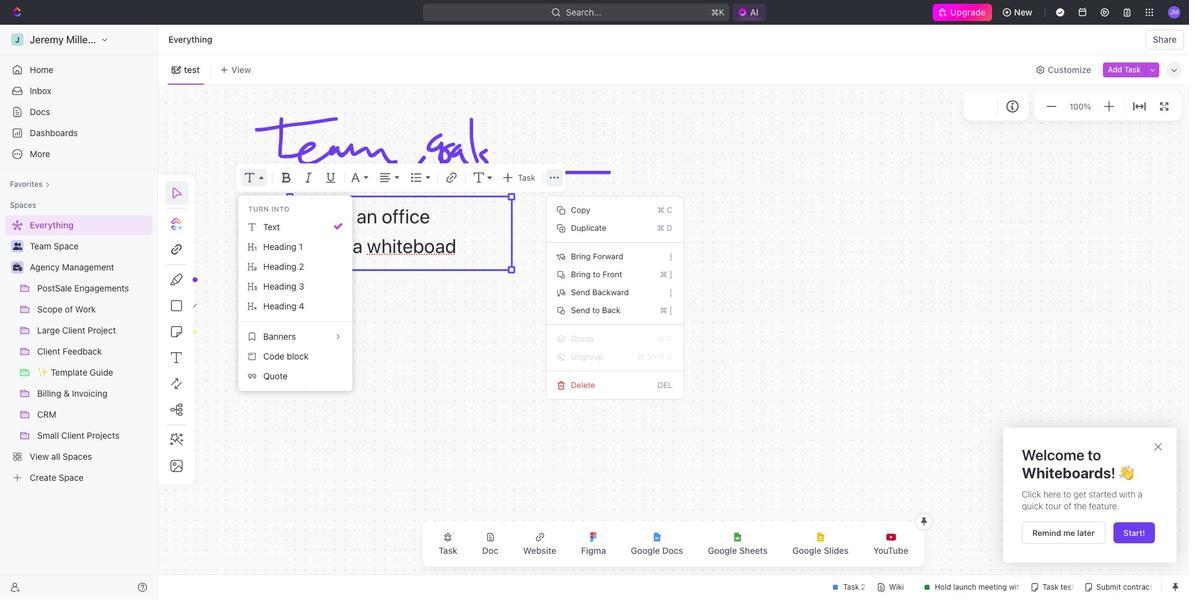 Task type: vqa. For each thing, say whether or not it's contained in the screenshot.
view corresponding to View all Spaces
yes



Task type: locate. For each thing, give the bounding box(es) containing it.
heading 4
[[263, 301, 304, 312]]

d
[[667, 223, 673, 233]]

slides
[[824, 546, 849, 556]]

view for view all spaces
[[30, 452, 49, 462]]

1 vertical spatial of
[[1064, 501, 1072, 512]]

send for send backward
[[571, 287, 590, 297]]

2 vertical spatial client
[[61, 431, 84, 441]]

1 google from the left
[[631, 546, 660, 556]]

to up "whiteboards"
[[1088, 447, 1101, 464]]

client up the view all spaces link
[[61, 431, 84, 441]]

of left the on the right of the page
[[1064, 501, 1072, 512]]

of inside sidebar "navigation"
[[65, 304, 73, 315]]

heading 1
[[263, 242, 303, 252]]

heading up 'heading 2'
[[263, 242, 297, 252]]

⌘ d
[[657, 223, 673, 233]]

0 horizontal spatial google
[[631, 546, 660, 556]]

0 horizontal spatial view
[[30, 452, 49, 462]]

remind me later
[[1033, 528, 1095, 538]]

send backward
[[571, 287, 629, 297]]

task button
[[499, 169, 538, 186], [429, 525, 467, 564]]

scope of work
[[37, 304, 96, 315]]

0 vertical spatial task
[[1125, 65, 1141, 74]]

everything link up test
[[165, 32, 215, 47]]

0 horizontal spatial everything link
[[5, 216, 150, 235]]

heading 1 button
[[243, 237, 348, 257]]

google slides
[[793, 546, 849, 556]]

heading for heading 1
[[263, 242, 297, 252]]

sidebar navigation
[[0, 25, 160, 600]]

1 vertical spatial space
[[59, 473, 84, 483]]

to left back
[[592, 305, 600, 315]]

into
[[271, 205, 290, 213]]

1 vertical spatial task button
[[429, 525, 467, 564]]

create
[[30, 473, 56, 483]]

turn into
[[248, 205, 290, 213]]

bring up bring to front
[[571, 251, 591, 261]]

1 horizontal spatial a
[[1138, 489, 1143, 500]]

heading down heading 3
[[263, 301, 297, 312]]

2 ] from the top
[[670, 269, 673, 279]]

of
[[65, 304, 73, 315], [1064, 501, 1072, 512]]

0 horizontal spatial task
[[439, 546, 458, 556]]

crm link
[[37, 405, 150, 425]]

google right figma
[[631, 546, 660, 556]]

to
[[593, 269, 601, 279], [592, 305, 600, 315], [1088, 447, 1101, 464], [1064, 489, 1072, 500]]

quote button
[[243, 367, 348, 387]]

to left front
[[593, 269, 601, 279]]

docs inside sidebar "navigation"
[[30, 107, 50, 117]]

everything link
[[165, 32, 215, 47], [5, 216, 150, 235]]

office
[[382, 204, 430, 228]]

heading for heading 4
[[263, 301, 297, 312]]

1 vertical spatial view
[[30, 452, 49, 462]]

[ down ⌘ ]
[[670, 305, 673, 315]]

an
[[357, 204, 377, 228]]

test link
[[181, 61, 200, 78]]

all
[[51, 452, 60, 462]]

1 horizontal spatial of
[[1064, 501, 1072, 512]]

heading
[[263, 242, 297, 252], [263, 261, 297, 272], [263, 281, 297, 292], [263, 301, 297, 312]]

2 heading from the top
[[263, 261, 297, 272]]

client up client feedback
[[62, 325, 85, 336]]

2 bring from the top
[[571, 269, 591, 279]]

duplicate
[[571, 223, 607, 233]]

4 heading from the top
[[263, 301, 297, 312]]

google left sheets on the bottom of the page
[[708, 546, 737, 556]]

space up agency management at the left of the page
[[54, 241, 79, 251]]

1 vertical spatial [
[[670, 305, 673, 315]]

ai
[[750, 7, 759, 17]]

1 horizontal spatial everything link
[[165, 32, 215, 47]]

google inside google docs "button"
[[631, 546, 660, 556]]

1 vertical spatial a
[[1138, 489, 1143, 500]]

everything up test
[[168, 34, 212, 45]]

3 heading from the top
[[263, 281, 297, 292]]

dialog containing ×
[[1004, 428, 1177, 563]]

✨ template guide link
[[37, 363, 150, 383]]

heading down heading 1
[[263, 261, 297, 272]]

dialog
[[1004, 428, 1177, 563]]

tree
[[5, 216, 152, 488]]

⌘ up ⌘ [
[[660, 269, 667, 279]]

business time image
[[13, 264, 22, 271]]

everything for top everything link
[[168, 34, 212, 45]]

0 horizontal spatial a
[[352, 234, 363, 258]]

0 vertical spatial everything
[[168, 34, 212, 45]]

code
[[263, 351, 285, 362]]

space inside 'link'
[[54, 241, 79, 251]]

2 send from the top
[[571, 305, 590, 315]]

2 horizontal spatial task
[[1125, 65, 1141, 74]]

1 vertical spatial send
[[571, 305, 590, 315]]

google slides button
[[783, 525, 859, 564]]

team space
[[30, 241, 79, 251]]

add task button
[[1103, 62, 1146, 77]]

home link
[[5, 60, 152, 80]]

miller's
[[66, 34, 100, 45]]

0 vertical spatial view
[[231, 64, 251, 75]]

1 vertical spatial ]
[[670, 269, 673, 279]]

0 horizontal spatial spaces
[[10, 201, 36, 210]]

0 vertical spatial of
[[65, 304, 73, 315]]

1 horizontal spatial everything
[[168, 34, 212, 45]]

client for large
[[62, 325, 85, 336]]

3
[[299, 281, 304, 292]]

send up send to back
[[571, 287, 590, 297]]

⌘ down ⌘ ]
[[660, 305, 667, 315]]

spaces down small client projects
[[63, 452, 92, 462]]

view right test
[[231, 64, 251, 75]]

click
[[1022, 489, 1041, 500]]

to left get
[[1064, 489, 1072, 500]]

1 horizontal spatial task button
[[499, 169, 538, 186]]

1 vertical spatial everything
[[30, 220, 74, 230]]

] up ⌘ ]
[[670, 251, 673, 261]]

1 vertical spatial docs
[[662, 546, 683, 556]]

agency management link
[[30, 258, 150, 278]]

0 vertical spatial space
[[54, 241, 79, 251]]

view button
[[215, 55, 256, 84]]

everything up team space
[[30, 220, 74, 230]]

view inside button
[[231, 64, 251, 75]]

100% button
[[1067, 99, 1094, 114]]

send down 'send backward'
[[571, 305, 590, 315]]

upgrade
[[950, 7, 986, 17]]

👋
[[1119, 464, 1134, 482]]

of left "work"
[[65, 304, 73, 315]]

⌘ left 'd' at the top of the page
[[657, 223, 665, 233]]

⌘k
[[711, 7, 725, 17]]

remind me later button
[[1022, 522, 1106, 544]]

1 horizontal spatial docs
[[662, 546, 683, 556]]

to inside "welcome to whiteboards ! 👋"
[[1088, 447, 1101, 464]]

google left slides
[[793, 546, 822, 556]]

1 horizontal spatial task
[[518, 173, 535, 183]]

a inside click here to get started with a quick tour of the feature.
[[1138, 489, 1143, 500]]

share button
[[1146, 30, 1184, 50]]

0 vertical spatial [
[[670, 287, 673, 297]]

youtube
[[874, 546, 909, 556]]

create space
[[30, 473, 84, 483]]

2 horizontal spatial google
[[793, 546, 822, 556]]

backward
[[592, 287, 629, 297]]

find
[[315, 204, 352, 228]]

work
[[75, 304, 96, 315]]

share
[[1153, 34, 1177, 45]]

heading down 'heading 2'
[[263, 281, 297, 292]]

welcome to whiteboards ! 👋
[[1022, 447, 1134, 482]]

1 bring from the top
[[571, 251, 591, 261]]

find an office buy a whiteboad
[[315, 204, 456, 258]]

a right "with"
[[1138, 489, 1143, 500]]

3 google from the left
[[793, 546, 822, 556]]

1 send from the top
[[571, 287, 590, 297]]

0 horizontal spatial everything
[[30, 220, 74, 230]]

0 vertical spatial ]
[[670, 251, 673, 261]]

0 vertical spatial send
[[571, 287, 590, 297]]

new button
[[997, 2, 1040, 22]]

space down the view all spaces link
[[59, 473, 84, 483]]

view
[[231, 64, 251, 75], [30, 452, 49, 462]]

a inside find an office buy a whiteboad
[[352, 234, 363, 258]]

start! button
[[1114, 523, 1155, 544]]

whiteboards
[[1022, 464, 1111, 482]]

0 vertical spatial docs
[[30, 107, 50, 117]]

everything link up team space 'link'
[[5, 216, 150, 235]]

welcome
[[1022, 447, 1085, 464]]

2 [ from the top
[[670, 305, 673, 315]]

tree containing everything
[[5, 216, 152, 488]]

view inside sidebar "navigation"
[[30, 452, 49, 462]]

code block
[[263, 351, 309, 362]]

0 horizontal spatial of
[[65, 304, 73, 315]]

client down large
[[37, 346, 60, 357]]

0 vertical spatial bring
[[571, 251, 591, 261]]

spaces down favorites
[[10, 201, 36, 210]]

1 vertical spatial bring
[[571, 269, 591, 279]]

⌘ for ⌘ ]
[[660, 269, 667, 279]]

0 horizontal spatial docs
[[30, 107, 50, 117]]

google for google sheets
[[708, 546, 737, 556]]

google for google docs
[[631, 546, 660, 556]]

⌘ left c
[[657, 205, 665, 215]]

&
[[64, 388, 70, 399]]

whiteboad
[[367, 234, 456, 258]]

space for create space
[[59, 473, 84, 483]]

everything inside sidebar "navigation"
[[30, 220, 74, 230]]

search...
[[566, 7, 602, 17]]

2 google from the left
[[708, 546, 737, 556]]

small client projects link
[[37, 426, 150, 446]]

google inside google slides button
[[793, 546, 822, 556]]

] up ⌘ [
[[670, 269, 673, 279]]

remind
[[1033, 528, 1061, 538]]

1 horizontal spatial spaces
[[63, 452, 92, 462]]

copy
[[571, 205, 591, 215]]

0 vertical spatial a
[[352, 234, 363, 258]]

google inside google sheets button
[[708, 546, 737, 556]]

inbox
[[30, 85, 51, 96]]

0 vertical spatial client
[[62, 325, 85, 336]]

scope
[[37, 304, 62, 315]]

⌘ for ⌘ [
[[660, 305, 667, 315]]

bring down 'bring forward'
[[571, 269, 591, 279]]

1 horizontal spatial view
[[231, 64, 251, 75]]

google docs button
[[621, 525, 693, 564]]

bring forward
[[571, 251, 624, 261]]

1 heading from the top
[[263, 242, 297, 252]]

heading inside button
[[263, 301, 297, 312]]

spaces
[[10, 201, 36, 210], [63, 452, 92, 462]]

heading for heading 2
[[263, 261, 297, 272]]

me
[[1064, 528, 1075, 538]]

1 vertical spatial task
[[518, 173, 535, 183]]

view left all
[[30, 452, 49, 462]]

1 vertical spatial everything link
[[5, 216, 150, 235]]

1 horizontal spatial google
[[708, 546, 737, 556]]

tour
[[1046, 501, 1062, 512]]

template
[[51, 367, 87, 378]]

a right buy
[[352, 234, 363, 258]]

heading 2
[[263, 261, 304, 272]]

view button
[[215, 61, 256, 78]]

jeremy miller's workspace, , element
[[11, 33, 24, 46]]

here
[[1044, 489, 1061, 500]]

[ up ⌘ [
[[670, 287, 673, 297]]

buy
[[315, 234, 348, 258]]



Task type: describe. For each thing, give the bounding box(es) containing it.
heading for heading 3
[[263, 281, 297, 292]]

client feedback link
[[37, 342, 150, 362]]

✨
[[37, 367, 48, 378]]

docs link
[[5, 102, 152, 122]]

customize
[[1048, 64, 1092, 75]]

⌘ for ⌘ c
[[657, 205, 665, 215]]

heading 3 button
[[243, 277, 348, 297]]

with
[[1119, 489, 1136, 500]]

doc
[[482, 546, 499, 556]]

send for send to back
[[571, 305, 590, 315]]

add task
[[1108, 65, 1141, 74]]

to for send
[[592, 305, 600, 315]]

⌘ [
[[660, 305, 673, 315]]

heading 2 button
[[243, 257, 348, 277]]

view all spaces link
[[5, 447, 150, 467]]

tree inside sidebar "navigation"
[[5, 216, 152, 488]]

!
[[1111, 464, 1116, 482]]

large client project
[[37, 325, 116, 336]]

dashboards link
[[5, 123, 152, 143]]

heading 3
[[263, 281, 304, 292]]

of inside click here to get started with a quick tour of the feature.
[[1064, 501, 1072, 512]]

1 [ from the top
[[670, 287, 673, 297]]

click here to get started with a quick tour of the feature.
[[1022, 489, 1145, 512]]

workspace
[[102, 34, 153, 45]]

0 vertical spatial everything link
[[165, 32, 215, 47]]

google sheets
[[708, 546, 768, 556]]

4
[[299, 301, 304, 312]]

more button
[[5, 144, 152, 164]]

× button
[[1154, 437, 1163, 455]]

jeremy
[[30, 34, 64, 45]]

sheets
[[739, 546, 768, 556]]

view for view
[[231, 64, 251, 75]]

jeremy miller's workspace
[[30, 34, 153, 45]]

text
[[263, 222, 280, 232]]

c
[[667, 205, 673, 215]]

team space link
[[30, 237, 150, 256]]

test
[[184, 64, 200, 75]]

figma button
[[571, 525, 616, 564]]

billing & invoicing
[[37, 388, 108, 399]]

new
[[1014, 7, 1033, 17]]

dashboards
[[30, 128, 78, 138]]

billing & invoicing link
[[37, 384, 150, 404]]

favorites
[[10, 180, 43, 189]]

send to back
[[571, 305, 621, 315]]

ai button
[[733, 4, 766, 21]]

0 vertical spatial task button
[[499, 169, 538, 186]]

management
[[62, 262, 114, 273]]

⌘ ]
[[660, 269, 673, 279]]

figma
[[581, 546, 606, 556]]

bring for bring forward
[[571, 251, 591, 261]]

✨ template guide
[[37, 367, 113, 378]]

postsale engagements link
[[37, 279, 150, 299]]

docs inside "button"
[[662, 546, 683, 556]]

everything for the bottom everything link
[[30, 220, 74, 230]]

project
[[88, 325, 116, 336]]

later
[[1078, 528, 1095, 538]]

task inside button
[[1125, 65, 1141, 74]]

bring for bring to front
[[571, 269, 591, 279]]

team
[[30, 241, 51, 251]]

2
[[299, 261, 304, 272]]

small
[[37, 431, 59, 441]]

google for google slides
[[793, 546, 822, 556]]

to inside click here to get started with a quick tour of the feature.
[[1064, 489, 1072, 500]]

to for bring
[[593, 269, 601, 279]]

agency management
[[30, 262, 114, 273]]

view all spaces
[[30, 452, 92, 462]]

billing
[[37, 388, 61, 399]]

0 vertical spatial spaces
[[10, 201, 36, 210]]

⌘ for ⌘ d
[[657, 223, 665, 233]]

1 vertical spatial client
[[37, 346, 60, 357]]

invoicing
[[72, 388, 108, 399]]

quote
[[263, 371, 288, 382]]

postsale
[[37, 283, 72, 294]]

delete
[[571, 380, 595, 390]]

customize button
[[1032, 61, 1095, 78]]

space for team space
[[54, 241, 79, 251]]

google sheets button
[[698, 525, 778, 564]]

dropdown menu image
[[424, 169, 432, 186]]

to for welcome
[[1088, 447, 1101, 464]]

banners button
[[243, 327, 348, 347]]

banners
[[263, 331, 296, 342]]

projects
[[87, 431, 119, 441]]

scope of work link
[[37, 300, 150, 320]]

0 horizontal spatial task button
[[429, 525, 467, 564]]

feature.
[[1089, 501, 1120, 512]]

favorites button
[[5, 177, 55, 192]]

j
[[15, 35, 20, 44]]

website
[[523, 546, 557, 556]]

100%
[[1070, 101, 1091, 111]]

large
[[37, 325, 60, 336]]

×
[[1154, 437, 1163, 455]]

client for small
[[61, 431, 84, 441]]

1 vertical spatial spaces
[[63, 452, 92, 462]]

del
[[658, 380, 673, 390]]

started
[[1089, 489, 1117, 500]]

crm
[[37, 409, 56, 420]]

postsale engagements
[[37, 283, 129, 294]]

back
[[602, 305, 621, 315]]

get
[[1074, 489, 1087, 500]]

user group image
[[13, 243, 22, 250]]

client feedback
[[37, 346, 102, 357]]

1 ] from the top
[[670, 251, 673, 261]]

large client project link
[[37, 321, 150, 341]]

2 vertical spatial task
[[439, 546, 458, 556]]

front
[[603, 269, 622, 279]]

bring to front
[[571, 269, 622, 279]]

more
[[30, 149, 50, 159]]

guide
[[90, 367, 113, 378]]



